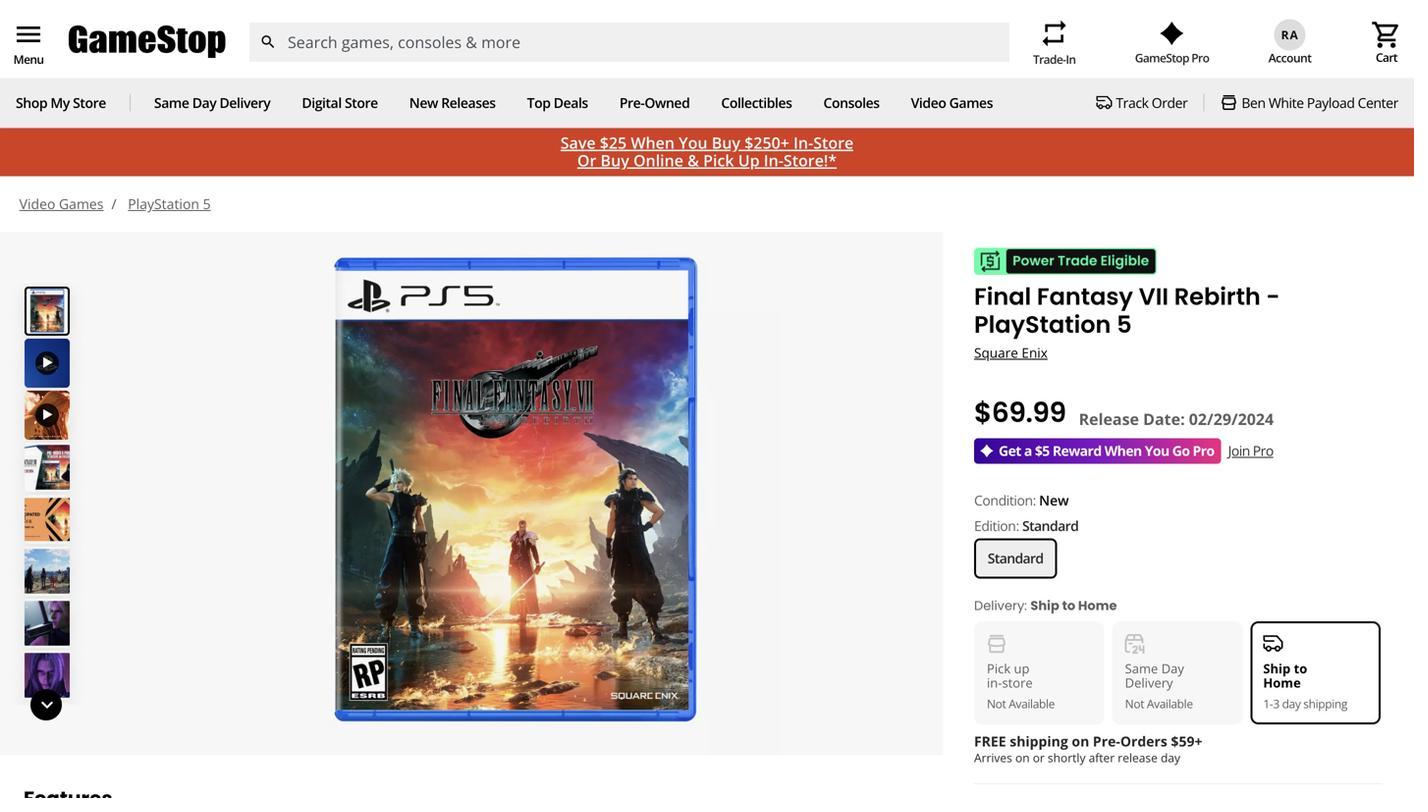 Task type: locate. For each thing, give the bounding box(es) containing it.
playstation
[[128, 195, 199, 213], [974, 309, 1111, 341]]

final fantasy vii rebirth - playstation 5 image
[[94, 232, 943, 756]]

store
[[73, 94, 106, 112], [345, 94, 378, 112], [813, 132, 854, 153]]

store
[[1002, 674, 1033, 692]]

day inside the ship to home 1-3 day shipping
[[1282, 696, 1301, 712]]

1 horizontal spatial available
[[1147, 696, 1193, 712]]

pick
[[703, 150, 734, 171], [987, 660, 1011, 678]]

0 horizontal spatial video
[[19, 195, 55, 213]]

menu
[[13, 51, 44, 67]]

shop
[[16, 94, 47, 112]]

1 horizontal spatial pick
[[987, 660, 1011, 678]]

up
[[1014, 660, 1030, 678]]

0 horizontal spatial day
[[192, 94, 216, 112]]

day right the release
[[1161, 750, 1181, 766]]

0 vertical spatial new
[[409, 94, 438, 112]]

buy
[[712, 132, 741, 153], [601, 150, 629, 171]]

in-
[[794, 132, 813, 153], [764, 150, 784, 171]]

delivery up orders
[[1125, 674, 1173, 692]]

0 horizontal spatial home
[[1078, 597, 1117, 615]]

1 vertical spatial to
[[1294, 660, 1308, 678]]

shipping right 3
[[1304, 696, 1348, 712]]

deals
[[554, 94, 588, 112]]

repeat trade-in
[[1033, 18, 1076, 67]]

get a $5 reward when you go pro
[[999, 441, 1215, 460]]

not inside same day delivery not available
[[1125, 696, 1144, 712]]

1 horizontal spatial playstation
[[974, 309, 1111, 341]]

1 horizontal spatial new
[[1039, 491, 1069, 510]]

video games
[[911, 94, 993, 112], [19, 195, 104, 213]]

store right digital
[[345, 94, 378, 112]]

0 horizontal spatial to
[[1062, 597, 1076, 615]]

1 horizontal spatial games
[[949, 94, 993, 112]]

my
[[50, 94, 70, 112]]

0 horizontal spatial when
[[631, 132, 675, 153]]

white
[[1269, 94, 1304, 112]]

same down gamestop image
[[154, 94, 189, 112]]

repeat
[[1039, 18, 1070, 49]]

gamestop image
[[69, 23, 226, 61]]

pick inside pick up in-store not available
[[987, 660, 1011, 678]]

0 horizontal spatial games
[[59, 195, 104, 213]]

1 horizontal spatial shipping
[[1304, 696, 1348, 712]]

buy right or
[[601, 150, 629, 171]]

pre-
[[620, 94, 645, 112], [1093, 732, 1121, 751]]

0 horizontal spatial not
[[987, 696, 1006, 712]]

pre- right shortly
[[1093, 732, 1121, 751]]

in- right $250+
[[794, 132, 813, 153]]

1 vertical spatial video
[[19, 195, 55, 213]]

1 horizontal spatial to
[[1294, 660, 1308, 678]]

pro right go
[[1193, 441, 1215, 460]]

pre- up $25
[[620, 94, 645, 112]]

available inside pick up in-store not available
[[1009, 696, 1055, 712]]

vii
[[1139, 280, 1169, 313]]

0 horizontal spatial delivery
[[220, 94, 270, 112]]

new left releases at left top
[[409, 94, 438, 112]]

store inside save $25 when you buy $250+ in-store or buy online & pick up in-store!*
[[813, 132, 854, 153]]

2 not from the left
[[1125, 696, 1144, 712]]

gamestop pro icon image
[[1160, 22, 1185, 45]]

available inside same day delivery not available
[[1147, 696, 1193, 712]]

video games link
[[911, 94, 993, 112], [19, 195, 104, 213]]

0 vertical spatial playstation
[[128, 195, 199, 213]]

available
[[1009, 696, 1055, 712], [1147, 696, 1193, 712]]

track order link
[[1097, 94, 1188, 112]]

available down store
[[1009, 696, 1055, 712]]

1 vertical spatial same
[[1125, 660, 1158, 678]]

save $25 when you buy $250+ in-store or buy online & pick up in-store!*
[[561, 132, 854, 171]]

buy right &
[[712, 132, 741, 153]]

pick right &
[[703, 150, 734, 171]]

day
[[192, 94, 216, 112], [1162, 660, 1184, 678]]

same day delivery
[[154, 94, 270, 112]]

1 vertical spatial playstation
[[974, 309, 1111, 341]]

0 horizontal spatial you
[[679, 132, 708, 153]]

1 not from the left
[[987, 696, 1006, 712]]

you down 'owned'
[[679, 132, 708, 153]]

in- right up
[[764, 150, 784, 171]]

1 vertical spatial video games link
[[19, 195, 104, 213]]

1 horizontal spatial same
[[1125, 660, 1158, 678]]

$250+
[[745, 132, 790, 153]]

not
[[987, 696, 1006, 712], [1125, 696, 1144, 712]]

delivery
[[220, 94, 270, 112], [1125, 674, 1173, 692]]

when
[[631, 132, 675, 153], [1105, 441, 1142, 460]]

1 vertical spatial day
[[1161, 750, 1181, 766]]

0 vertical spatial shipping
[[1304, 696, 1348, 712]]

0 vertical spatial to
[[1062, 597, 1076, 615]]

pick left up
[[987, 660, 1011, 678]]

when down release
[[1105, 441, 1142, 460]]

ra account
[[1269, 26, 1312, 66]]

up
[[738, 150, 760, 171]]

ship to home 1-3 day shipping
[[1263, 660, 1348, 712]]

day right 3
[[1282, 696, 1301, 712]]

on left "or"
[[1016, 750, 1030, 766]]

ship up 3
[[1263, 660, 1291, 678]]

shipping right the free
[[1010, 732, 1068, 751]]

1 vertical spatial new
[[1039, 491, 1069, 510]]

day up $59+
[[1162, 660, 1184, 678]]

1 horizontal spatial day
[[1162, 660, 1184, 678]]

pro for join pro
[[1253, 441, 1274, 460]]

3
[[1273, 696, 1280, 712]]

1 vertical spatial shipping
[[1010, 732, 1068, 751]]

1 vertical spatial 5
[[1117, 309, 1132, 341]]

to
[[1062, 597, 1076, 615], [1294, 660, 1308, 678]]

0 vertical spatial same
[[154, 94, 189, 112]]

account
[[1269, 49, 1312, 66]]

0 vertical spatial ship
[[1031, 597, 1060, 615]]

1 horizontal spatial delivery
[[1125, 674, 1173, 692]]

1 horizontal spatial video games
[[911, 94, 993, 112]]

you
[[679, 132, 708, 153], [1145, 441, 1170, 460]]

5
[[203, 195, 211, 213], [1117, 309, 1132, 341]]

owned
[[645, 94, 690, 112]]

home up 3
[[1263, 674, 1301, 692]]

store right my at top
[[73, 94, 106, 112]]

or
[[577, 150, 597, 171]]

1 horizontal spatial not
[[1125, 696, 1144, 712]]

when right $25
[[631, 132, 675, 153]]

1 vertical spatial games
[[59, 195, 104, 213]]

1 vertical spatial pre-
[[1093, 732, 1121, 751]]

ben white payload center
[[1242, 94, 1399, 112]]

pro inside gamestop pro link
[[1192, 50, 1209, 66]]

condition new
[[974, 491, 1069, 510]]

shop my store
[[16, 94, 106, 112]]

you inside save $25 when you buy $250+ in-store or buy online & pick up in-store!*
[[679, 132, 708, 153]]

0 vertical spatial day
[[192, 94, 216, 112]]

final
[[974, 280, 1032, 313]]

0 horizontal spatial pick
[[703, 150, 734, 171]]

day inside same day delivery not available
[[1162, 660, 1184, 678]]

0 vertical spatial 5
[[203, 195, 211, 213]]

0 horizontal spatial same
[[154, 94, 189, 112]]

1 horizontal spatial store
[[345, 94, 378, 112]]

delivery:
[[974, 597, 1027, 615]]

ship right delivery:
[[1031, 597, 1060, 615]]

1 vertical spatial delivery
[[1125, 674, 1173, 692]]

pro right join
[[1253, 441, 1274, 460]]

same for same day delivery not available
[[1125, 660, 1158, 678]]

0 vertical spatial delivery
[[220, 94, 270, 112]]

store down consoles
[[813, 132, 854, 153]]

day
[[1282, 696, 1301, 712], [1161, 750, 1181, 766]]

1 vertical spatial day
[[1162, 660, 1184, 678]]

condition
[[974, 491, 1033, 510]]

ship
[[1031, 597, 1060, 615], [1263, 660, 1291, 678]]

square
[[974, 344, 1018, 362]]

1 vertical spatial when
[[1105, 441, 1142, 460]]

1 vertical spatial pick
[[987, 660, 1011, 678]]

available up $59+
[[1147, 696, 1193, 712]]

0 vertical spatial games
[[949, 94, 993, 112]]

0 horizontal spatial 5
[[203, 195, 211, 213]]

new right condition
[[1039, 491, 1069, 510]]

1 horizontal spatial home
[[1263, 674, 1301, 692]]

cart
[[1376, 49, 1398, 65]]

same
[[154, 94, 189, 112], [1125, 660, 1158, 678]]

home right delivery:
[[1078, 597, 1117, 615]]

0 vertical spatial video games
[[911, 94, 993, 112]]

0 vertical spatial day
[[1282, 696, 1301, 712]]

1 horizontal spatial ship
[[1263, 660, 1291, 678]]

0 horizontal spatial pre-
[[620, 94, 645, 112]]

rebirth
[[1175, 280, 1261, 313]]

0 vertical spatial pick
[[703, 150, 734, 171]]

new releases link
[[409, 94, 496, 112]]

2 available from the left
[[1147, 696, 1193, 712]]

1 horizontal spatial on
[[1072, 732, 1090, 751]]

1 horizontal spatial day
[[1282, 696, 1301, 712]]

0 horizontal spatial day
[[1161, 750, 1181, 766]]

1 horizontal spatial buy
[[712, 132, 741, 153]]

$5
[[1035, 441, 1050, 460]]

0 horizontal spatial new
[[409, 94, 438, 112]]

shop my store link
[[16, 94, 106, 112]]

menu
[[13, 19, 44, 50]]

0 horizontal spatial video games link
[[19, 195, 104, 213]]

standard
[[988, 549, 1044, 568]]

collectibles
[[721, 94, 792, 112]]

0 horizontal spatial playstation
[[128, 195, 199, 213]]

shopping_cart cart
[[1371, 19, 1403, 65]]

pro right gamestop
[[1192, 50, 1209, 66]]

0 vertical spatial home
[[1078, 597, 1117, 615]]

0 vertical spatial when
[[631, 132, 675, 153]]

1 horizontal spatial video games link
[[911, 94, 993, 112]]

1 available from the left
[[1009, 696, 1055, 712]]

go
[[1173, 441, 1190, 460]]

1 horizontal spatial pre-
[[1093, 732, 1121, 751]]

games
[[949, 94, 993, 112], [59, 195, 104, 213]]

home
[[1078, 597, 1117, 615], [1263, 674, 1301, 692]]

when inside save $25 when you buy $250+ in-store or buy online & pick up in-store!*
[[631, 132, 675, 153]]

2 horizontal spatial store
[[813, 132, 854, 153]]

1 horizontal spatial 5
[[1117, 309, 1132, 341]]

same inside same day delivery not available
[[1125, 660, 1158, 678]]

delivery down "search" "button"
[[220, 94, 270, 112]]

0 vertical spatial you
[[679, 132, 708, 153]]

0 horizontal spatial available
[[1009, 696, 1055, 712]]

0 horizontal spatial shipping
[[1010, 732, 1068, 751]]

$69.99
[[974, 393, 1066, 432]]

delivery inside same day delivery not available
[[1125, 674, 1173, 692]]

1 vertical spatial ship
[[1263, 660, 1291, 678]]

1 horizontal spatial you
[[1145, 441, 1170, 460]]

you left go
[[1145, 441, 1170, 460]]

1 vertical spatial home
[[1263, 674, 1301, 692]]

1 vertical spatial you
[[1145, 441, 1170, 460]]

same up orders
[[1125, 660, 1158, 678]]

day down gamestop image
[[192, 94, 216, 112]]

on right "or"
[[1072, 732, 1090, 751]]

not up orders
[[1125, 696, 1144, 712]]

not down 'in-' at the bottom right of page
[[987, 696, 1006, 712]]

1-
[[1263, 696, 1273, 712]]

0 horizontal spatial video games
[[19, 195, 104, 213]]

0 vertical spatial video
[[911, 94, 946, 112]]



Task type: describe. For each thing, give the bounding box(es) containing it.
gamestop pro
[[1135, 50, 1209, 66]]

releases
[[441, 94, 496, 112]]

top deals link
[[527, 94, 588, 112]]

center
[[1358, 94, 1399, 112]]

$25
[[600, 132, 627, 153]]

release
[[1079, 409, 1139, 430]]

fantasy
[[1037, 280, 1133, 313]]

release date: 02/29/2024
[[1079, 409, 1274, 430]]

or
[[1033, 750, 1045, 766]]

final fantasy vii rebirth - playstation 5 square enix
[[974, 280, 1280, 362]]

menu menu
[[13, 19, 44, 67]]

shipping inside free shipping on pre-orders $59+ arrives on or shortly after release day
[[1010, 732, 1068, 751]]

not inside pick up in-store not available
[[987, 696, 1006, 712]]

day inside free shipping on pre-orders $59+ arrives on or shortly after release day
[[1161, 750, 1181, 766]]

track order
[[1116, 94, 1188, 112]]

free shipping on pre-orders $59+ arrives on or shortly after release day
[[974, 732, 1203, 766]]

digital
[[302, 94, 342, 112]]

track
[[1116, 94, 1149, 112]]

games for bottommost 'video games' link
[[59, 195, 104, 213]]

&
[[688, 150, 699, 171]]

new releases
[[409, 94, 496, 112]]

in-
[[987, 674, 1002, 692]]

consoles link
[[824, 94, 880, 112]]

consoles
[[824, 94, 880, 112]]

$59+
[[1171, 732, 1203, 751]]

ship inside the ship to home 1-3 day shipping
[[1263, 660, 1291, 678]]

delivery: ship to home
[[974, 597, 1117, 615]]

digital store link
[[302, 94, 378, 112]]

day for same day delivery
[[192, 94, 216, 112]]

join
[[1228, 441, 1250, 460]]

0 horizontal spatial buy
[[601, 150, 629, 171]]

-
[[1267, 280, 1280, 313]]

orders
[[1121, 732, 1168, 751]]

get
[[999, 441, 1021, 460]]

0 horizontal spatial in-
[[764, 150, 784, 171]]

1 horizontal spatial in-
[[794, 132, 813, 153]]

top
[[527, 94, 551, 112]]

1 vertical spatial video games
[[19, 195, 104, 213]]

after
[[1089, 750, 1115, 766]]

shipping inside the ship to home 1-3 day shipping
[[1304, 696, 1348, 712]]

playstation inside final fantasy vii rebirth - playstation 5 square enix
[[974, 309, 1111, 341]]

Search games, consoles & more search field
[[288, 22, 974, 62]]

pick inside save $25 when you buy $250+ in-store or buy online & pick up in-store!*
[[703, 150, 734, 171]]

date:
[[1143, 409, 1185, 430]]

games for 'video games' link to the top
[[949, 94, 993, 112]]

digital store
[[302, 94, 378, 112]]

trade-
[[1033, 51, 1066, 67]]

pick up in-store not available
[[987, 660, 1055, 712]]

reward
[[1053, 441, 1102, 460]]

search button
[[248, 22, 288, 62]]

gamestop
[[1135, 50, 1189, 66]]

day for same day delivery not available
[[1162, 660, 1184, 678]]

delivery for same day delivery
[[220, 94, 270, 112]]

shopping_cart
[[1371, 19, 1403, 51]]

shortly
[[1048, 750, 1086, 766]]

collectibles link
[[721, 94, 792, 112]]

join pro link
[[1228, 441, 1274, 460]]

join pro
[[1228, 441, 1274, 460]]

1 horizontal spatial video
[[911, 94, 946, 112]]

02/29/2024
[[1189, 409, 1274, 430]]

0 vertical spatial pre-
[[620, 94, 645, 112]]

a
[[1024, 441, 1032, 460]]

0 horizontal spatial store
[[73, 94, 106, 112]]

enix
[[1022, 344, 1048, 362]]

in
[[1066, 51, 1076, 67]]

gamestop pro link
[[1135, 22, 1209, 66]]

0 vertical spatial video games link
[[911, 94, 993, 112]]

arrives
[[974, 750, 1013, 766]]

search search field
[[248, 22, 1010, 62]]

pre-owned link
[[620, 94, 690, 112]]

playstation 5
[[128, 195, 211, 213]]

payload
[[1307, 94, 1355, 112]]

ben
[[1242, 94, 1266, 112]]

ben white payload center link
[[1220, 94, 1399, 112]]

playstation 5 link
[[128, 195, 211, 213]]

search
[[259, 33, 277, 51]]

top deals
[[527, 94, 588, 112]]

0 horizontal spatial on
[[1016, 750, 1030, 766]]

to inside the ship to home 1-3 day shipping
[[1294, 660, 1308, 678]]

pre-owned
[[620, 94, 690, 112]]

same for same day delivery
[[154, 94, 189, 112]]

square enix link
[[974, 344, 1056, 362]]

5 inside final fantasy vii rebirth - playstation 5 square enix
[[1117, 309, 1132, 341]]

home inside the ship to home 1-3 day shipping
[[1263, 674, 1301, 692]]

pre- inside free shipping on pre-orders $59+ arrives on or shortly after release day
[[1093, 732, 1121, 751]]

online
[[633, 150, 684, 171]]

release
[[1118, 750, 1158, 766]]

1 horizontal spatial when
[[1105, 441, 1142, 460]]

0 horizontal spatial ship
[[1031, 597, 1060, 615]]

store!*
[[784, 150, 837, 171]]

delivery for same day delivery not available
[[1125, 674, 1173, 692]]

save
[[561, 132, 596, 153]]

free
[[974, 732, 1006, 751]]

ra
[[1281, 26, 1299, 43]]

order
[[1152, 94, 1188, 112]]

pro for gamestop pro
[[1192, 50, 1209, 66]]

same day delivery not available
[[1125, 660, 1193, 712]]



Task type: vqa. For each thing, say whether or not it's contained in the screenshot.
bottommost Video Games
yes



